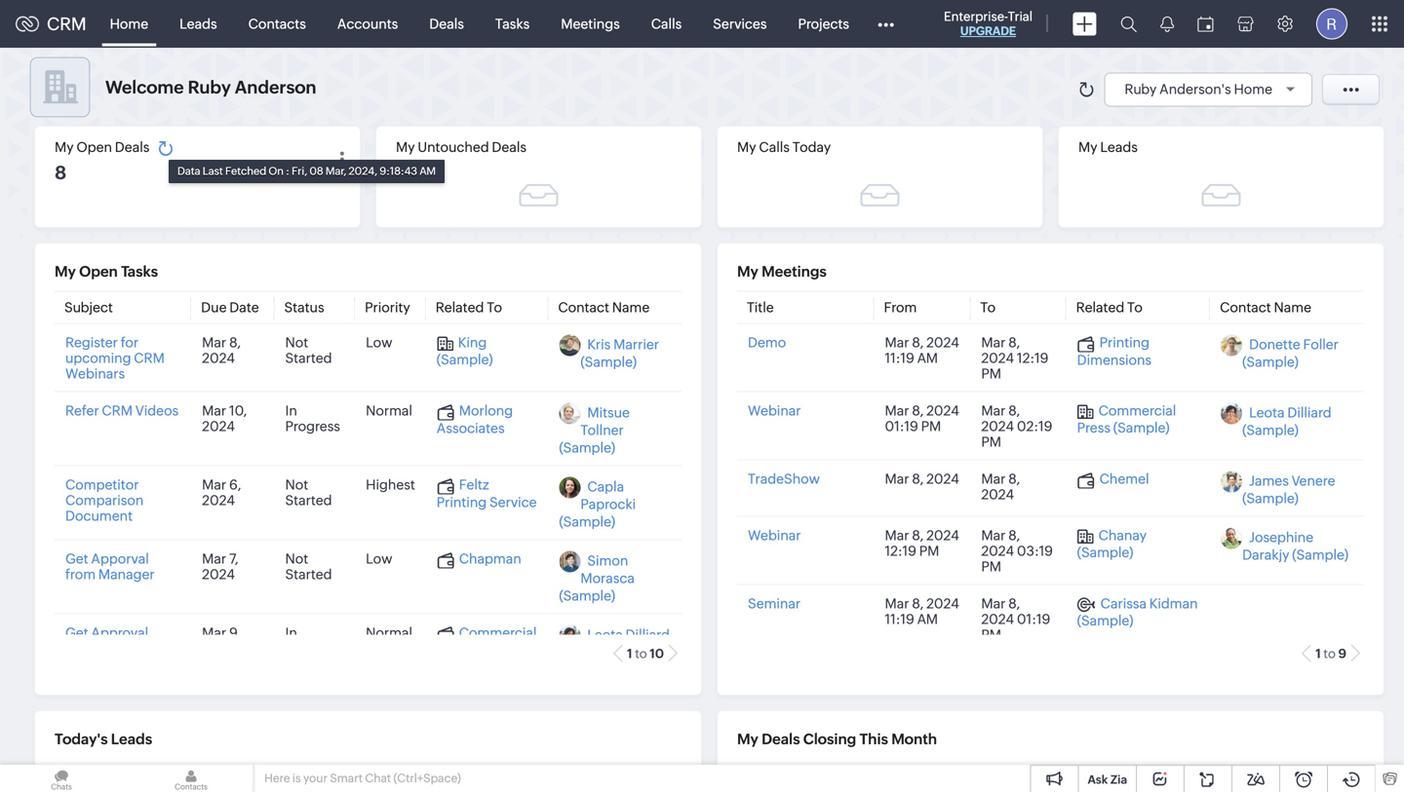 Task type: describe. For each thing, give the bounding box(es) containing it.
contacts
[[248, 16, 306, 32]]

king (sample)
[[437, 335, 493, 367]]

search element
[[1109, 0, 1149, 48]]

calendar image
[[1197, 16, 1214, 32]]

1 vertical spatial mar 8, 2024 01:19 pm
[[981, 596, 1050, 643]]

normal for morlong associates
[[366, 403, 412, 419]]

today's leads
[[55, 731, 152, 748]]

here is your smart chat (ctrl+space)
[[264, 772, 461, 785]]

not for 7,
[[285, 551, 308, 567]]

tollner
[[580, 423, 624, 438]]

accounts link
[[322, 0, 414, 47]]

0 horizontal spatial mar 8, 2024 01:19 pm
[[885, 403, 959, 434]]

refer crm videos
[[65, 403, 179, 419]]

subject link
[[64, 300, 113, 315]]

comparison
[[65, 493, 144, 508]]

to for my open tasks
[[635, 647, 647, 662]]

apporval
[[91, 551, 149, 567]]

get for get approval from manager
[[65, 625, 88, 641]]

low for chapman
[[366, 551, 392, 567]]

refer
[[65, 403, 99, 419]]

1 horizontal spatial leota
[[1249, 405, 1285, 421]]

title
[[747, 300, 774, 315]]

webinar for mar 8, 2024 12:19 pm
[[748, 528, 801, 544]]

priority link
[[365, 300, 410, 315]]

status
[[284, 300, 324, 315]]

for
[[121, 335, 139, 351]]

due date link
[[201, 300, 259, 315]]

2 contact from the left
[[1220, 300, 1271, 315]]

pm for chanay (sample)
[[981, 559, 1001, 575]]

(sample) for kris marrier (sample) link
[[580, 354, 637, 370]]

anderson
[[235, 77, 316, 97]]

highest
[[366, 477, 415, 493]]

simon morasca (sample)
[[559, 553, 635, 604]]

ask
[[1088, 774, 1108, 787]]

in for 10,
[[285, 403, 297, 419]]

my for my meetings
[[737, 263, 758, 280]]

mar 8, 2024 for mar
[[885, 471, 959, 487]]

signals image
[[1160, 16, 1174, 32]]

feltz printing service link
[[437, 477, 537, 510]]

competitor comparison document
[[65, 477, 144, 524]]

refer crm videos link
[[65, 403, 179, 419]]

donette foller (sample)
[[1242, 337, 1339, 370]]

commercial for commercial press
[[459, 625, 537, 641]]

0 horizontal spatial mar 8, 2024 12:19 pm
[[885, 528, 959, 559]]

capla paprocki (sample)
[[559, 479, 636, 530]]

dilliard for top leota dilliard (sample) 'link'
[[1287, 405, 1332, 421]]

from link
[[884, 300, 917, 315]]

2 vertical spatial crm
[[102, 403, 133, 419]]

7,
[[229, 551, 238, 567]]

meetings inside meetings link
[[561, 16, 620, 32]]

foller
[[1303, 337, 1339, 352]]

1 horizontal spatial home
[[1234, 81, 1272, 97]]

seminar link
[[748, 596, 801, 612]]

not started for 8,
[[285, 335, 332, 366]]

2 contact name from the left
[[1220, 300, 1311, 315]]

morasca
[[580, 571, 635, 586]]

mar 6, 2024
[[202, 477, 241, 508]]

2024 inside mar 8, 2024 03:19 pm
[[981, 544, 1014, 559]]

deals right untouched
[[492, 139, 527, 155]]

(sample) inside carissa kidman (sample)
[[1077, 613, 1133, 629]]

today's
[[55, 731, 108, 748]]

1 for my meetings
[[1316, 647, 1321, 662]]

mar 9, 2024
[[202, 625, 241, 657]]

1 horizontal spatial ruby
[[1125, 81, 1157, 97]]

deals down the welcome
[[115, 139, 150, 155]]

1 to 10
[[627, 647, 664, 662]]

0 horizontal spatial crm
[[47, 14, 86, 34]]

accounts
[[337, 16, 398, 32]]

projects link
[[782, 0, 865, 47]]

(sample) for james venere (sample) link in the bottom right of the page
[[1242, 491, 1299, 507]]

mitsue tollner (sample) link
[[559, 405, 630, 456]]

last
[[203, 165, 223, 177]]

tasks link
[[480, 0, 545, 47]]

my for my open deals
[[55, 139, 74, 155]]

chat
[[365, 772, 391, 785]]

2024 inside mar 9, 2024
[[202, 641, 235, 657]]

get approval from manager
[[65, 625, 155, 657]]

meetings link
[[545, 0, 635, 47]]

get apporval from manager link
[[65, 551, 155, 583]]

contacts link
[[233, 0, 322, 47]]

0 vertical spatial mar 8, 2024 12:19 pm
[[981, 335, 1049, 382]]

welcome ruby anderson
[[105, 77, 316, 97]]

webinar link for 01:19
[[748, 403, 801, 419]]

webinar link for 12:19
[[748, 528, 801, 544]]

my deals closing this month
[[737, 731, 937, 748]]

started for mar 8, 2024
[[285, 351, 332, 366]]

manager for apporval
[[98, 567, 155, 583]]

status link
[[284, 300, 324, 315]]

mitsue tollner (sample)
[[559, 405, 630, 456]]

mar inside mar 9, 2024
[[202, 625, 226, 641]]

8, inside mar 8, 2024 03:19 pm
[[1008, 528, 1020, 544]]

11:19 for mar 8, 2024 12:19 pm
[[885, 351, 914, 366]]

Other Modules field
[[865, 8, 907, 39]]

chanay
[[1099, 528, 1147, 544]]

0 vertical spatial tasks
[[495, 16, 530, 32]]

progress for 9,
[[285, 641, 340, 657]]

from
[[884, 300, 917, 315]]

title link
[[747, 300, 774, 315]]

commercial press
[[437, 625, 537, 658]]

james
[[1249, 473, 1289, 489]]

(sample) for simon morasca (sample) 'link'
[[559, 588, 615, 604]]

morlong
[[459, 403, 513, 419]]

0 horizontal spatial tasks
[[121, 263, 158, 280]]

simon
[[587, 553, 628, 569]]

kris
[[587, 337, 611, 352]]

started for mar 6, 2024
[[285, 493, 332, 508]]

demo link
[[748, 335, 786, 351]]

welcome
[[105, 77, 184, 97]]

get apporval from manager
[[65, 551, 155, 583]]

1 related from the left
[[436, 300, 484, 315]]

low for king (sample)
[[366, 335, 392, 351]]

feltz printing service
[[437, 477, 537, 510]]

demo
[[748, 335, 786, 351]]

(sample) inside chanay (sample)
[[1077, 545, 1133, 560]]

not for 6,
[[285, 477, 308, 493]]

0 vertical spatial am
[[420, 165, 436, 177]]

tradeshow link
[[748, 471, 820, 487]]

03:19
[[1017, 544, 1053, 559]]

create menu element
[[1061, 0, 1109, 47]]

(sample) for the donette foller (sample) "link"
[[1242, 354, 1299, 370]]

not for 8,
[[285, 335, 308, 351]]

1 vertical spatial meetings
[[762, 263, 827, 280]]

services link
[[697, 0, 782, 47]]

in progress for 9,
[[285, 625, 340, 657]]

marrier
[[613, 337, 659, 352]]

2 related to link from the left
[[1076, 300, 1143, 315]]

my open deals
[[55, 139, 150, 155]]

open for deals
[[76, 139, 112, 155]]

james venere (sample) link
[[1242, 473, 1335, 507]]

here
[[264, 772, 290, 785]]

1 horizontal spatial calls
[[759, 139, 790, 155]]

today
[[792, 139, 831, 155]]

2 to from the left
[[980, 300, 996, 315]]

profile image
[[1316, 8, 1348, 39]]

commercial for commercial press (sample)
[[1099, 403, 1176, 419]]

my for my untouched deals
[[396, 139, 415, 155]]

is
[[292, 772, 301, 785]]

1 horizontal spatial 01:19
[[1017, 612, 1050, 627]]

printing dimensions
[[1077, 335, 1152, 368]]

get for get apporval from manager
[[65, 551, 88, 567]]

printing dimensions link
[[1077, 335, 1152, 368]]

1 related to link from the left
[[436, 300, 502, 315]]

3 to from the left
[[1127, 300, 1143, 315]]

my for my leads
[[1078, 139, 1097, 155]]

trial
[[1008, 9, 1033, 24]]

signals element
[[1149, 0, 1186, 48]]

:
[[286, 165, 290, 177]]

1 contact name link from the left
[[558, 300, 650, 315]]

commercial press link
[[437, 625, 537, 658]]

carissa kidman (sample) link
[[1077, 596, 1198, 629]]

kris marrier (sample) link
[[580, 337, 659, 370]]

mar 7, 2024
[[202, 551, 238, 583]]

1 vertical spatial leota
[[587, 627, 623, 643]]

1 vertical spatial leota dilliard (sample) link
[[580, 627, 670, 661]]

videos
[[135, 403, 179, 419]]

8, inside mar 8, 2024 02:19 pm
[[1008, 403, 1020, 419]]



Task type: locate. For each thing, give the bounding box(es) containing it.
chapman
[[459, 551, 521, 567]]

0 horizontal spatial name
[[612, 300, 650, 315]]

projects
[[798, 16, 849, 32]]

from for approval
[[65, 641, 96, 657]]

0 vertical spatial calls
[[651, 16, 682, 32]]

low down priority link
[[366, 335, 392, 351]]

0 horizontal spatial to
[[635, 647, 647, 662]]

2 contact name link from the left
[[1220, 300, 1311, 315]]

am for seminar
[[917, 612, 938, 627]]

0 horizontal spatial to
[[487, 300, 502, 315]]

1 vertical spatial in progress
[[285, 625, 340, 657]]

1 vertical spatial started
[[285, 493, 332, 508]]

started down status link
[[285, 351, 332, 366]]

0 horizontal spatial home
[[110, 16, 148, 32]]

0 horizontal spatial ruby
[[188, 77, 231, 97]]

1
[[627, 647, 632, 662], [1316, 647, 1321, 662]]

(sample) down tollner on the left bottom of the page
[[559, 440, 615, 456]]

in progress right 9,
[[285, 625, 340, 657]]

started for mar 7, 2024
[[285, 567, 332, 583]]

2 related from the left
[[1076, 300, 1124, 315]]

0 horizontal spatial related
[[436, 300, 484, 315]]

register
[[65, 335, 118, 351]]

1 vertical spatial mar 8, 2024 11:19 am
[[885, 596, 959, 627]]

2 normal from the top
[[366, 625, 412, 641]]

get left approval on the left bottom of page
[[65, 625, 88, 641]]

2 not from the top
[[285, 477, 308, 493]]

0 vertical spatial in
[[285, 403, 297, 419]]

deals left tasks link
[[429, 16, 464, 32]]

subject
[[64, 300, 113, 315]]

1 name from the left
[[612, 300, 650, 315]]

1 vertical spatial from
[[65, 641, 96, 657]]

mar 8, 2024 01:19 pm left mar 8, 2024 02:19 pm
[[885, 403, 959, 434]]

1 horizontal spatial name
[[1274, 300, 1311, 315]]

ruby down leads link
[[188, 77, 231, 97]]

home right anderson's on the right of page
[[1234, 81, 1272, 97]]

1 vertical spatial leota dilliard (sample)
[[580, 627, 670, 661]]

1 not started from the top
[[285, 335, 332, 366]]

1 horizontal spatial tasks
[[495, 16, 530, 32]]

1 11:19 from the top
[[885, 351, 914, 366]]

my open tasks
[[55, 263, 158, 280]]

not started for 6,
[[285, 477, 332, 508]]

in progress
[[285, 403, 340, 434], [285, 625, 340, 657]]

webinar for mar 8, 2024 01:19 pm
[[748, 403, 801, 419]]

services
[[713, 16, 767, 32]]

mar 8, 2024 for not
[[202, 335, 241, 366]]

11:19
[[885, 351, 914, 366], [885, 612, 914, 627]]

(sample) inside simon morasca (sample)
[[559, 588, 615, 604]]

data
[[177, 165, 200, 177]]

2 in from the top
[[285, 625, 297, 641]]

pm down mar 8, 2024 03:19 pm
[[981, 627, 1001, 643]]

0 horizontal spatial 12:19
[[885, 544, 916, 559]]

pm left the 03:19
[[981, 559, 1001, 575]]

deals link
[[414, 0, 480, 47]]

1 vertical spatial 11:19
[[885, 612, 914, 627]]

leota dilliard (sample) link down morasca at the left
[[580, 627, 670, 661]]

mar 8, 2024 01:19 pm
[[885, 403, 959, 434], [981, 596, 1050, 643]]

crm
[[47, 14, 86, 34], [134, 351, 165, 366], [102, 403, 133, 419]]

ruby anderson's home
[[1125, 81, 1272, 97]]

1 vertical spatial low
[[366, 551, 392, 567]]

(sample) inside josephine darakjy (sample)
[[1292, 547, 1349, 563]]

(sample) down the carissa
[[1077, 613, 1133, 629]]

not started down status link
[[285, 335, 332, 366]]

ruby left anderson's on the right of page
[[1125, 81, 1157, 97]]

2024 inside mar 6, 2024
[[202, 493, 235, 508]]

1 left 9 on the right bottom of page
[[1316, 647, 1321, 662]]

calls link
[[635, 0, 697, 47]]

0 horizontal spatial dilliard
[[626, 627, 670, 643]]

tradeshow
[[748, 471, 820, 487]]

(sample) for the mitsue tollner (sample) link on the left of the page
[[559, 440, 615, 456]]

(sample) up "james"
[[1242, 423, 1299, 438]]

to right the from link
[[980, 300, 996, 315]]

from for apporval
[[65, 567, 96, 583]]

open
[[76, 139, 112, 155], [79, 263, 118, 280]]

pm for carissa kidman (sample)
[[981, 627, 1001, 643]]

mar inside mar 8, 2024 03:19 pm
[[981, 528, 1006, 544]]

pm for commercial press (sample)
[[981, 434, 1001, 450]]

printing down feltz
[[437, 495, 487, 510]]

my for my calls today
[[737, 139, 756, 155]]

calls left today
[[759, 139, 790, 155]]

name up marrier
[[612, 300, 650, 315]]

0 horizontal spatial mar 8, 2024
[[202, 335, 241, 366]]

1 in progress from the top
[[285, 403, 340, 434]]

0 vertical spatial 11:19
[[885, 351, 914, 366]]

not right 6,
[[285, 477, 308, 493]]

mar 8, 2024 11:19 am for mar 8, 2024 12:19 pm
[[885, 335, 959, 366]]

webinar down demo
[[748, 403, 801, 419]]

1 vertical spatial not started
[[285, 477, 332, 508]]

webinar down tradeshow
[[748, 528, 801, 544]]

leota dilliard (sample) for top leota dilliard (sample) 'link'
[[1242, 405, 1332, 438]]

1 vertical spatial printing
[[437, 495, 487, 510]]

0 horizontal spatial calls
[[651, 16, 682, 32]]

2 vertical spatial am
[[917, 612, 938, 627]]

(sample) inside "james venere (sample)"
[[1242, 491, 1299, 507]]

leota dilliard (sample) link
[[1242, 405, 1332, 438], [580, 627, 670, 661]]

1 left 10
[[627, 647, 632, 662]]

6,
[[229, 477, 241, 493]]

1 not from the top
[[285, 335, 308, 351]]

webinar link down tradeshow
[[748, 528, 801, 544]]

mar inside mar 8, 2024 02:19 pm
[[981, 403, 1006, 419]]

document
[[65, 508, 133, 524]]

on
[[269, 165, 284, 177]]

to up printing dimensions link
[[1127, 300, 1143, 315]]

0 horizontal spatial contact name
[[558, 300, 650, 315]]

0 vertical spatial get
[[65, 551, 88, 567]]

2024 inside mar 10, 2024
[[202, 419, 235, 434]]

2 vertical spatial not
[[285, 551, 308, 567]]

press inside commercial press (sample)
[[1077, 420, 1111, 436]]

0 vertical spatial crm
[[47, 14, 86, 34]]

tasks right deals link
[[495, 16, 530, 32]]

my for my open tasks
[[55, 263, 76, 280]]

mar 8, 2024 02:19 pm
[[981, 403, 1052, 450]]

untouched
[[418, 139, 489, 155]]

0 horizontal spatial related to link
[[436, 300, 502, 315]]

(sample) inside 'capla paprocki (sample)'
[[559, 514, 615, 530]]

(sample) down chanay
[[1077, 545, 1133, 560]]

(sample) down "james"
[[1242, 491, 1299, 507]]

1 horizontal spatial contact name link
[[1220, 300, 1311, 315]]

0 vertical spatial not
[[285, 335, 308, 351]]

dilliard
[[1287, 405, 1332, 421], [626, 627, 670, 643]]

manager inside the get approval from manager
[[98, 641, 155, 657]]

venere
[[1292, 473, 1335, 489]]

mar
[[202, 335, 226, 351], [885, 335, 909, 351], [981, 335, 1006, 351], [202, 403, 226, 419], [885, 403, 909, 419], [981, 403, 1006, 419], [885, 471, 909, 487], [981, 471, 1006, 487], [202, 477, 226, 493], [885, 528, 909, 544], [981, 528, 1006, 544], [202, 551, 226, 567], [885, 596, 909, 612], [981, 596, 1006, 612], [202, 625, 226, 641]]

mar 8, 2024 12:19 pm down "to" link
[[981, 335, 1049, 382]]

pm inside mar 8, 2024 03:19 pm
[[981, 559, 1001, 575]]

(sample) inside kris marrier (sample)
[[580, 354, 637, 370]]

leads for today's leads
[[111, 731, 152, 748]]

contact name
[[558, 300, 650, 315], [1220, 300, 1311, 315]]

josephine darakjy (sample)
[[1242, 530, 1349, 563]]

1 horizontal spatial crm
[[102, 403, 133, 419]]

smart
[[330, 772, 363, 785]]

0 vertical spatial manager
[[98, 567, 155, 583]]

started right 6,
[[285, 493, 332, 508]]

1 horizontal spatial press
[[1077, 420, 1111, 436]]

related to up printing dimensions link
[[1076, 300, 1143, 315]]

1 1 from the left
[[627, 647, 632, 662]]

printing
[[1100, 335, 1150, 351], [437, 495, 487, 510]]

0 vertical spatial webinar
[[748, 403, 801, 419]]

press for commercial press
[[437, 643, 470, 658]]

low down highest
[[366, 551, 392, 567]]

leota
[[1249, 405, 1285, 421], [587, 627, 623, 643]]

0 vertical spatial mar 8, 2024 11:19 am
[[885, 335, 959, 366]]

not started right the 7,
[[285, 551, 332, 583]]

feltz
[[459, 477, 489, 493]]

1 vertical spatial manager
[[98, 641, 155, 657]]

date
[[229, 300, 259, 315]]

contact name link up donette
[[1220, 300, 1311, 315]]

related up printing dimensions link
[[1076, 300, 1124, 315]]

from inside the get approval from manager
[[65, 641, 96, 657]]

seminar
[[748, 596, 801, 612]]

2024 inside mar 8, 2024 02:19 pm
[[981, 419, 1014, 434]]

logo image
[[16, 16, 39, 32]]

2024,
[[349, 165, 377, 177]]

in right 9,
[[285, 625, 297, 641]]

progress right 9,
[[285, 641, 340, 657]]

2 related to from the left
[[1076, 300, 1143, 315]]

2 webinar from the top
[[748, 528, 801, 544]]

not down status link
[[285, 335, 308, 351]]

manager inside get apporval from manager
[[98, 567, 155, 583]]

to
[[635, 647, 647, 662], [1324, 647, 1336, 662]]

am for demo
[[917, 351, 938, 366]]

2 to from the left
[[1324, 647, 1336, 662]]

contact up donette
[[1220, 300, 1271, 315]]

commercial
[[1099, 403, 1176, 419], [459, 625, 537, 641]]

leota down the donette foller (sample) "link"
[[1249, 405, 1285, 421]]

1 horizontal spatial related to link
[[1076, 300, 1143, 315]]

(sample) for the bottom leota dilliard (sample) 'link'
[[580, 645, 637, 661]]

0 vertical spatial printing
[[1100, 335, 1150, 351]]

1 horizontal spatial leads
[[180, 16, 217, 32]]

mar,
[[326, 165, 346, 177]]

0 vertical spatial leota dilliard (sample) link
[[1242, 405, 1332, 438]]

11:19 for mar 8, 2024 01:19 pm
[[885, 612, 914, 627]]

leota down morasca at the left
[[587, 627, 623, 643]]

zia
[[1111, 774, 1127, 787]]

mar 8, 2024 01:19 pm down mar 8, 2024 03:19 pm
[[981, 596, 1050, 643]]

0 horizontal spatial contact name link
[[558, 300, 650, 315]]

(sample) left 10
[[580, 645, 637, 661]]

in progress for 10,
[[285, 403, 340, 434]]

not right the 7,
[[285, 551, 308, 567]]

mar 8, 2024 11:19 am
[[885, 335, 959, 366], [885, 596, 959, 627]]

register for upcoming crm webinars
[[65, 335, 165, 382]]

contacts image
[[130, 765, 253, 793]]

1 webinar link from the top
[[748, 403, 801, 419]]

progress for 10,
[[285, 419, 340, 434]]

(sample) for capla paprocki (sample) link
[[559, 514, 615, 530]]

competitor comparison document link
[[65, 477, 144, 524]]

crm right upcoming
[[134, 351, 165, 366]]

contact
[[558, 300, 609, 315], [1220, 300, 1271, 315]]

0 vertical spatial progress
[[285, 419, 340, 434]]

printing up dimensions
[[1100, 335, 1150, 351]]

capla paprocki (sample) link
[[559, 479, 636, 530]]

1 get from the top
[[65, 551, 88, 567]]

(sample) down donette
[[1242, 354, 1299, 370]]

from down document
[[65, 567, 96, 583]]

(sample) for top leota dilliard (sample) 'link'
[[1242, 423, 1299, 438]]

pm left mar 8, 2024 03:19 pm
[[919, 544, 939, 559]]

pm inside mar 8, 2024 02:19 pm
[[981, 434, 1001, 450]]

kris marrier (sample)
[[580, 337, 659, 370]]

(sample) down king
[[437, 352, 493, 367]]

1 vertical spatial 12:19
[[885, 544, 916, 559]]

(sample) down paprocki
[[559, 514, 615, 530]]

from inside get apporval from manager
[[65, 567, 96, 583]]

2 not started from the top
[[285, 477, 332, 508]]

2 horizontal spatial to
[[1127, 300, 1143, 315]]

contact name up donette
[[1220, 300, 1311, 315]]

9
[[1338, 647, 1347, 662]]

leota dilliard (sample) for the bottom leota dilliard (sample) 'link'
[[580, 627, 670, 661]]

get inside the get approval from manager
[[65, 625, 88, 641]]

3 not from the top
[[285, 551, 308, 567]]

open for tasks
[[79, 263, 118, 280]]

2 progress from the top
[[285, 641, 340, 657]]

2 webinar link from the top
[[748, 528, 801, 544]]

0 vertical spatial mar 8, 2024 01:19 pm
[[885, 403, 959, 434]]

to link
[[980, 300, 996, 315]]

mar 8, 2024 11:19 am for mar 8, 2024 01:19 pm
[[885, 596, 959, 627]]

1 vertical spatial not
[[285, 477, 308, 493]]

get inside get apporval from manager
[[65, 551, 88, 567]]

2 name from the left
[[1274, 300, 1311, 315]]

contact name up kris
[[558, 300, 650, 315]]

search image
[[1120, 16, 1137, 32]]

related to link up printing dimensions link
[[1076, 300, 1143, 315]]

(sample) down josephine
[[1292, 547, 1349, 563]]

1 to from the left
[[635, 647, 647, 662]]

printing inside "feltz printing service"
[[437, 495, 487, 510]]

10,
[[229, 403, 247, 419]]

0 vertical spatial started
[[285, 351, 332, 366]]

(ctrl+space)
[[393, 772, 461, 785]]

to left 10
[[635, 647, 647, 662]]

1 started from the top
[[285, 351, 332, 366]]

associates
[[437, 421, 505, 436]]

home link
[[94, 0, 164, 47]]

1 vertical spatial 01:19
[[1017, 612, 1050, 627]]

1 horizontal spatial to
[[980, 300, 996, 315]]

1 normal from the top
[[366, 403, 412, 419]]

1 manager from the top
[[98, 567, 155, 583]]

printing inside printing dimensions
[[1100, 335, 1150, 351]]

2 vertical spatial not started
[[285, 551, 332, 583]]

open down the welcome
[[76, 139, 112, 155]]

1 horizontal spatial mar 8, 2024
[[885, 471, 959, 487]]

contact up kris
[[558, 300, 609, 315]]

0 vertical spatial leota dilliard (sample)
[[1242, 405, 1332, 438]]

1 to from the left
[[487, 300, 502, 315]]

1 horizontal spatial related to
[[1076, 300, 1143, 315]]

register for upcoming crm webinars link
[[65, 335, 165, 382]]

name
[[612, 300, 650, 315], [1274, 300, 1311, 315]]

0 vertical spatial dilliard
[[1287, 405, 1332, 421]]

10
[[650, 647, 664, 662]]

(sample) up "chemel"
[[1113, 420, 1170, 436]]

2 manager from the top
[[98, 641, 155, 657]]

leota dilliard (sample)
[[1242, 405, 1332, 438], [580, 627, 670, 661]]

1 horizontal spatial printing
[[1100, 335, 1150, 351]]

pm left mar 8, 2024 02:19 pm
[[921, 419, 941, 434]]

1 from from the top
[[65, 567, 96, 583]]

calls
[[651, 16, 682, 32], [759, 139, 790, 155]]

08
[[309, 165, 323, 177]]

1 horizontal spatial 12:19
[[1017, 351, 1049, 366]]

this
[[860, 731, 888, 748]]

2 horizontal spatial crm
[[134, 351, 165, 366]]

1 for my open tasks
[[627, 647, 632, 662]]

related to up king
[[436, 300, 502, 315]]

1 webinar from the top
[[748, 403, 801, 419]]

0 vertical spatial 12:19
[[1017, 351, 1049, 366]]

(sample) down kris
[[580, 354, 637, 370]]

2 vertical spatial started
[[285, 567, 332, 583]]

meetings left calls link at left top
[[561, 16, 620, 32]]

chanay (sample) link
[[1077, 528, 1147, 560]]

2 low from the top
[[366, 551, 392, 567]]

mar inside mar 10, 2024
[[202, 403, 226, 419]]

create menu image
[[1073, 12, 1097, 36]]

1 low from the top
[[366, 335, 392, 351]]

2 get from the top
[[65, 625, 88, 641]]

0 vertical spatial press
[[1077, 420, 1111, 436]]

dilliard up 1 to 10 on the left bottom
[[626, 627, 670, 643]]

(sample) inside commercial press (sample)
[[1113, 420, 1170, 436]]

1 vertical spatial crm
[[134, 351, 165, 366]]

leads
[[180, 16, 217, 32], [1100, 139, 1138, 155], [111, 731, 152, 748]]

simon morasca (sample) link
[[559, 553, 635, 604]]

crm right logo
[[47, 14, 86, 34]]

1 mar 8, 2024 11:19 am from the top
[[885, 335, 959, 366]]

02:19
[[1017, 419, 1052, 434]]

1 to 9
[[1316, 647, 1347, 662]]

0 vertical spatial open
[[76, 139, 112, 155]]

1 progress from the top
[[285, 419, 340, 434]]

1 in from the top
[[285, 403, 297, 419]]

1 vertical spatial commercial
[[459, 625, 537, 641]]

mar 8, 2024 03:19 pm
[[981, 528, 1053, 575]]

webinar
[[748, 403, 801, 419], [748, 528, 801, 544]]

0 vertical spatial normal
[[366, 403, 412, 419]]

in for 9,
[[285, 625, 297, 641]]

leota dilliard (sample) link up "james"
[[1242, 405, 1332, 438]]

approval
[[91, 625, 148, 641]]

0 vertical spatial meetings
[[561, 16, 620, 32]]

in progress right 10,
[[285, 403, 340, 434]]

1 contact name from the left
[[558, 300, 650, 315]]

not started for 7,
[[285, 551, 332, 583]]

my leads
[[1078, 139, 1138, 155]]

commercial down dimensions
[[1099, 403, 1176, 419]]

0 vertical spatial 01:19
[[885, 419, 918, 434]]

to for my meetings
[[1324, 647, 1336, 662]]

1 horizontal spatial contact
[[1220, 300, 1271, 315]]

carissa
[[1100, 596, 1147, 612]]

data last fetched on : fri, 08 mar, 2024, 9:18:43 am
[[177, 165, 436, 177]]

1 horizontal spatial 1
[[1316, 647, 1321, 662]]

pm for printing dimensions
[[981, 366, 1001, 382]]

deals inside deals link
[[429, 16, 464, 32]]

not started right 6,
[[285, 477, 332, 508]]

leads for my leads
[[1100, 139, 1138, 155]]

related
[[436, 300, 484, 315], [1076, 300, 1124, 315]]

(sample) inside the mitsue tollner (sample)
[[559, 440, 615, 456]]

1 vertical spatial dilliard
[[626, 627, 670, 643]]

0 horizontal spatial leota
[[587, 627, 623, 643]]

deals left closing
[[762, 731, 800, 748]]

0 vertical spatial leads
[[180, 16, 217, 32]]

1 vertical spatial am
[[917, 351, 938, 366]]

3 not started from the top
[[285, 551, 332, 583]]

manager for approval
[[98, 641, 155, 657]]

webinar link down demo
[[748, 403, 801, 419]]

1 vertical spatial get
[[65, 625, 88, 641]]

1 vertical spatial leads
[[1100, 139, 1138, 155]]

commercial press (sample) link
[[1077, 403, 1176, 436]]

contact name link up kris
[[558, 300, 650, 315]]

enterprise-trial upgrade
[[944, 9, 1033, 38]]

crm inside 'register for upcoming crm webinars'
[[134, 351, 165, 366]]

press inside "commercial press"
[[437, 643, 470, 658]]

mar inside mar 7, 2024
[[202, 551, 226, 567]]

my for my deals closing this month
[[737, 731, 758, 748]]

chapman link
[[437, 551, 521, 569]]

ask zia
[[1088, 774, 1127, 787]]

name up donette
[[1274, 300, 1311, 315]]

chats image
[[0, 765, 123, 793]]

normal for commercial press
[[366, 625, 412, 641]]

get left apporval
[[65, 551, 88, 567]]

commercial press (sample)
[[1077, 403, 1176, 436]]

2 horizontal spatial mar 8, 2024
[[981, 471, 1020, 503]]

from
[[65, 567, 96, 583], [65, 641, 96, 657]]

meetings up the title
[[762, 263, 827, 280]]

2 mar 8, 2024 11:19 am from the top
[[885, 596, 959, 627]]

tasks
[[495, 16, 530, 32], [121, 263, 158, 280]]

2 from from the top
[[65, 641, 96, 657]]

paprocki
[[580, 497, 636, 512]]

to left 9 on the right bottom of page
[[1324, 647, 1336, 662]]

1 contact from the left
[[558, 300, 609, 315]]

mar inside mar 6, 2024
[[202, 477, 226, 493]]

1 vertical spatial calls
[[759, 139, 790, 155]]

leota dilliard (sample) down morasca at the left
[[580, 627, 670, 661]]

calls left the services link
[[651, 16, 682, 32]]

leota dilliard (sample) up "james"
[[1242, 405, 1332, 438]]

1 related to from the left
[[436, 300, 502, 315]]

mar 8, 2024 12:19 pm
[[981, 335, 1049, 382], [885, 528, 959, 559]]

(sample) down morasca at the left
[[559, 588, 615, 604]]

0 horizontal spatial leota dilliard (sample)
[[580, 627, 670, 661]]

home up the welcome
[[110, 16, 148, 32]]

manager up approval on the left bottom of page
[[98, 567, 155, 583]]

2 in progress from the top
[[285, 625, 340, 657]]

manager down get apporval from manager
[[98, 641, 155, 657]]

progress right 10,
[[285, 419, 340, 434]]

1 vertical spatial open
[[79, 263, 118, 280]]

(sample) for the josephine darakjy (sample) link
[[1292, 547, 1349, 563]]

0 vertical spatial commercial
[[1099, 403, 1176, 419]]

2024 inside mar 7, 2024
[[202, 567, 235, 583]]

3 started from the top
[[285, 567, 332, 583]]

from down get apporval from manager
[[65, 641, 96, 657]]

to up king
[[487, 300, 502, 315]]

meetings
[[561, 16, 620, 32], [762, 263, 827, 280]]

(sample) inside the "donette foller (sample)"
[[1242, 354, 1299, 370]]

commercial inside "commercial press"
[[459, 625, 537, 641]]

priority
[[365, 300, 410, 315]]

open up subject
[[79, 263, 118, 280]]

1 vertical spatial in
[[285, 625, 297, 641]]

0 horizontal spatial leota dilliard (sample) link
[[580, 627, 670, 661]]

competitor
[[65, 477, 139, 493]]

press down chapman "link"
[[437, 643, 470, 658]]

related to link up king
[[436, 300, 502, 315]]

1 vertical spatial tasks
[[121, 263, 158, 280]]

2 1 from the left
[[1316, 647, 1321, 662]]

1 vertical spatial normal
[[366, 625, 412, 641]]

in right 10,
[[285, 403, 297, 419]]

dilliard for the bottom leota dilliard (sample) 'link'
[[626, 627, 670, 643]]

upcoming
[[65, 351, 131, 366]]

1 horizontal spatial leota dilliard (sample)
[[1242, 405, 1332, 438]]

deals
[[429, 16, 464, 32], [115, 139, 150, 155], [492, 139, 527, 155], [762, 731, 800, 748]]

commercial inside commercial press (sample)
[[1099, 403, 1176, 419]]

press for commercial press (sample)
[[1077, 420, 1111, 436]]

commercial down chapman
[[459, 625, 537, 641]]

2 started from the top
[[285, 493, 332, 508]]

0 vertical spatial home
[[110, 16, 148, 32]]

profile element
[[1305, 0, 1359, 47]]

mar 8, 2024 12:19 pm left mar 8, 2024 03:19 pm
[[885, 528, 959, 559]]

crm right refer
[[102, 403, 133, 419]]

0 horizontal spatial leads
[[111, 731, 152, 748]]

press up chemel link
[[1077, 420, 1111, 436]]

tasks up for
[[121, 263, 158, 280]]

0 horizontal spatial 01:19
[[885, 419, 918, 434]]

2 11:19 from the top
[[885, 612, 914, 627]]

related up king
[[436, 300, 484, 315]]

1 vertical spatial home
[[1234, 81, 1272, 97]]



Task type: vqa. For each thing, say whether or not it's contained in the screenshot.


